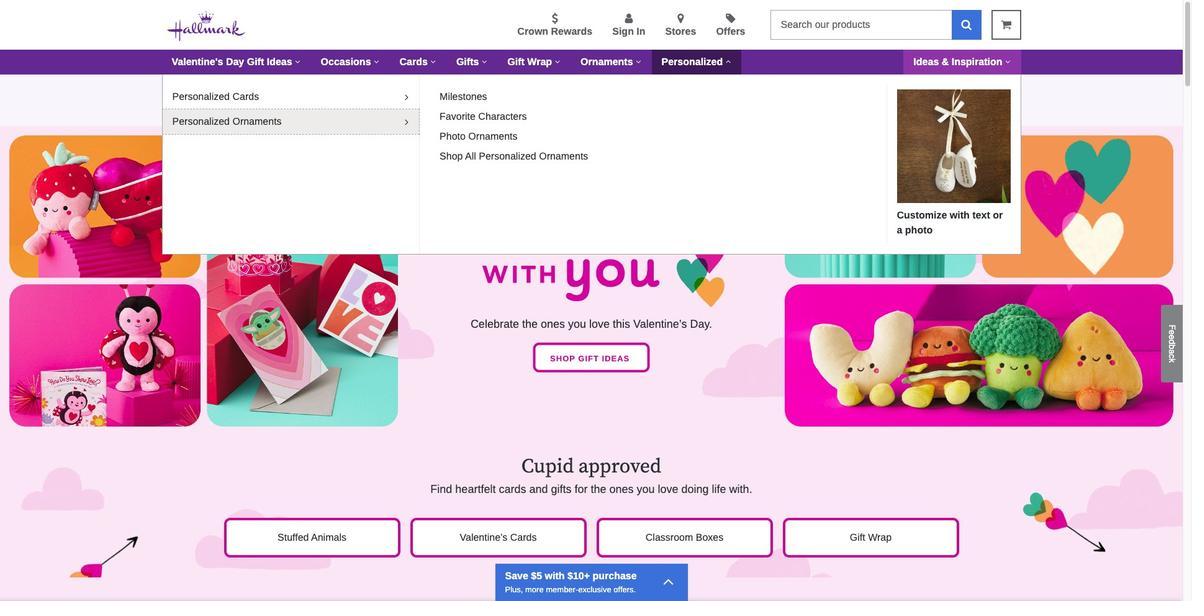 Task type: describe. For each thing, give the bounding box(es) containing it.
0 horizontal spatial valentine's
[[172, 57, 223, 67]]

in
[[637, 26, 646, 37]]

or inside cupid approved main content
[[882, 86, 891, 96]]

shop for send
[[828, 104, 849, 114]]

inspiration
[[952, 57, 1003, 67]]

0 vertical spatial gift wrap
[[508, 57, 552, 67]]

get
[[301, 86, 315, 96]]

gifts
[[551, 483, 572, 496]]

gift wrap inside cupid approved region
[[850, 532, 892, 543]]

rewards
[[551, 26, 593, 37]]

sign in
[[612, 26, 646, 37]]

not
[[654, 86, 669, 96]]

cupid approved find heartfelt cards and gifts for the ones you love doing life with.
[[431, 454, 752, 496]]

f e e d b a c k
[[1167, 324, 1177, 363]]

shop for celebrate
[[550, 354, 575, 363]]

gifts
[[456, 57, 479, 67]]

classroom boxes link
[[596, 518, 773, 558]]

cupid approved image
[[0, 435, 1183, 601]]

valentine's cards link
[[410, 518, 587, 558]]

0 horizontal spatial for
[[325, 86, 337, 96]]

0 horizontal spatial day.
[[388, 86, 407, 96]]

search image
[[961, 19, 972, 30]]

photo ornaments link
[[435, 129, 523, 144]]

personalized ornaments
[[172, 116, 282, 127]]

celebrate
[[471, 318, 519, 330]]

favorite characters
[[440, 111, 527, 122]]

gifts link
[[446, 50, 498, 75]]

0 vertical spatial ones
[[541, 318, 565, 330]]

with inside save $5 with $10+ purchase plus, more member-exclusive offers.
[[545, 570, 565, 581]]

them.
[[979, 86, 1003, 96]]

celebrate the ones you love this valentine's day.
[[471, 318, 712, 330]]

valentine's day gift ideas
[[172, 57, 292, 67]]

boxes
[[696, 532, 724, 543]]

banner containing crown rewards
[[0, 0, 1183, 288]]

crown rewards
[[517, 26, 593, 37]]

2 ideas from the left
[[914, 57, 939, 67]]

1 vertical spatial gift wrap link
[[783, 518, 959, 558]]

rewards.
[[612, 86, 652, 96]]

favorite characters link
[[435, 109, 532, 124]]

a inside button
[[1167, 349, 1177, 354]]

stuffed animals link
[[224, 518, 400, 558]]

classroom
[[646, 532, 693, 543]]

milestones
[[440, 91, 487, 102]]

you inside cupid approved find heartfelt cards and gifts for the ones you love doing life with.
[[637, 483, 655, 496]]

member?
[[679, 86, 719, 96]]

personalized for personalized ornaments
[[172, 116, 230, 127]]

save $5 with $10+ purchase plus, more member-exclusive offers.
[[505, 570, 637, 594]]

ideas & inspiration link
[[904, 50, 1021, 75]]

this
[[613, 318, 630, 330]]

$5
[[531, 570, 542, 581]]

occasions link
[[311, 50, 390, 75]]

and
[[529, 483, 548, 496]]

7
[[283, 86, 288, 96]]

save
[[505, 570, 528, 581]]

free
[[463, 86, 482, 96]]

cupid
[[522, 454, 574, 479]]

personalized inside tab panel
[[479, 151, 536, 161]]

shop personalized cards
[[828, 104, 929, 114]]

for inside cupid approved find heartfelt cards and gifts for the ones you love doing life with.
[[575, 483, 588, 496]]

doing
[[682, 483, 709, 496]]

order
[[196, 86, 220, 96]]

ideas
[[602, 354, 630, 363]]

1 horizontal spatial cards
[[905, 104, 926, 114]]

cards link
[[390, 50, 446, 75]]

ideas & inspiration
[[914, 57, 1003, 67]]

on
[[525, 86, 536, 96]]

customize with text or a photo link
[[897, 89, 1011, 238]]

icon image for shop personalized cards
[[929, 105, 935, 114]]

your
[[833, 86, 852, 96]]

ornaments inside photo ornaments link
[[468, 131, 518, 142]]

text
[[973, 210, 990, 220]]

free shipping on $30+ with crown rewards. not a member?
[[463, 86, 719, 96]]

valentine's day gift ideas link
[[162, 50, 311, 75]]

personalized ornaments tab panel
[[430, 84, 1011, 288]]

message
[[893, 86, 932, 96]]

0 vertical spatial gift wrap link
[[498, 50, 571, 75]]

0 horizontal spatial the
[[522, 318, 538, 330]]

shop all personalized ornaments link
[[435, 149, 593, 164]]

cupid approved region
[[0, 435, 1183, 601]]

&
[[942, 57, 949, 67]]

cards inside menu bar
[[400, 57, 428, 67]]

shop gift ideas
[[550, 354, 633, 363]]

the inside cupid approved find heartfelt cards and gifts for the ones you love doing life with.
[[591, 483, 606, 496]]

valentine's day cards image
[[0, 578, 1183, 601]]

shopping cart image
[[1001, 19, 1012, 30]]

customize with text or a photo image
[[897, 89, 1011, 203]]

heartfelt
[[455, 483, 496, 496]]

find
[[431, 483, 452, 496]]

b
[[1167, 344, 1177, 349]]

shop all personalized ornaments
[[440, 151, 588, 161]]

plus,
[[505, 585, 523, 594]]

crown inside cupid approved main content
[[582, 86, 609, 96]]

f
[[1167, 324, 1177, 330]]



Task type: locate. For each thing, give the bounding box(es) containing it.
with up member-
[[545, 570, 565, 581]]

0 horizontal spatial cards
[[499, 483, 526, 496]]

2 vertical spatial shop
[[550, 354, 575, 363]]

personalized for personalized
[[662, 57, 723, 67]]

0 horizontal spatial gift
[[247, 57, 264, 67]]

cards left the feb.
[[233, 91, 259, 102]]

menu bar
[[162, 50, 1021, 75]]

0 vertical spatial crown
[[517, 26, 548, 37]]

icon image down it
[[313, 105, 319, 114]]

0 horizontal spatial ones
[[541, 318, 565, 330]]

love left doing
[[658, 483, 678, 496]]

personalized for personalized cards
[[172, 91, 230, 102]]

to left them.
[[969, 86, 977, 96]]

cards for valentine's cards
[[510, 532, 537, 543]]

with
[[561, 86, 579, 96], [812, 86, 830, 96], [950, 210, 970, 220], [545, 570, 565, 581]]

2 horizontal spatial gift
[[850, 532, 866, 543]]

0 horizontal spatial love
[[589, 318, 610, 330]]

0 vertical spatial cards
[[905, 104, 926, 114]]

cards left the and
[[499, 483, 526, 496]]

1 ideas from the left
[[267, 57, 292, 67]]

0 vertical spatial photo
[[855, 86, 880, 96]]

1 horizontal spatial gift wrap link
[[783, 518, 959, 558]]

stores
[[665, 26, 696, 37]]

stores link
[[665, 13, 696, 39]]

1 vertical spatial crown
[[582, 86, 609, 96]]

0 vertical spatial wrap
[[527, 57, 552, 67]]

with right card
[[812, 86, 830, 96]]

1 vertical spatial valentine's
[[340, 86, 386, 96]]

ornaments link
[[571, 50, 652, 75]]

personalized down personalized cards
[[172, 116, 230, 127]]

region
[[0, 578, 1183, 601]]

shipping
[[484, 86, 523, 96]]

icon image
[[313, 105, 319, 114], [929, 105, 935, 114], [663, 572, 674, 590]]

images of valentine's day better togethers, cards, and plushes on a light pink background with clouds image
[[0, 126, 1183, 435]]

ideas left &
[[914, 57, 939, 67]]

valentine's up order
[[172, 57, 223, 67]]

ornaments inside ornaments link
[[581, 57, 633, 67]]

customize
[[897, 210, 947, 220]]

for right it
[[325, 86, 337, 96]]

1 horizontal spatial shop
[[550, 354, 575, 363]]

1 vertical spatial gift wrap
[[850, 532, 892, 543]]

c
[[1167, 354, 1177, 358]]

2 horizontal spatial icon image
[[929, 105, 935, 114]]

1 tab list from the left
[[162, 84, 419, 134]]

or inside customize with text or a photo
[[993, 210, 1003, 220]]

$30+
[[539, 86, 559, 96]]

0 horizontal spatial icon image
[[313, 105, 319, 114]]

0 vertical spatial valentine's
[[172, 57, 223, 67]]

1 horizontal spatial wrap
[[868, 532, 892, 543]]

shop down your
[[828, 104, 849, 114]]

0 horizontal spatial gift wrap link
[[498, 50, 571, 75]]

0 vertical spatial you
[[568, 318, 586, 330]]

e up b
[[1167, 335, 1177, 339]]

1 horizontal spatial or
[[993, 210, 1003, 220]]

favorite
[[440, 111, 476, 122]]

gift
[[578, 354, 599, 363]]

life
[[712, 483, 726, 496]]

1 vertical spatial you
[[637, 483, 655, 496]]

0 horizontal spatial cards
[[233, 91, 259, 102]]

details
[[284, 104, 313, 114]]

valentine's right this
[[633, 318, 687, 330]]

offers link
[[716, 13, 746, 39]]

photo
[[440, 131, 466, 142]]

cards up save
[[510, 532, 537, 543]]

e up d
[[1167, 330, 1177, 335]]

photo inside customize with text or a photo
[[905, 225, 933, 235]]

0 vertical spatial shop
[[828, 104, 849, 114]]

personalized down photo ornaments link
[[479, 151, 536, 161]]

shop inside tab list
[[440, 151, 463, 161]]

menu containing crown rewards
[[265, 11, 760, 39]]

send
[[759, 86, 781, 96]]

1 horizontal spatial gift wrap
[[850, 532, 892, 543]]

a up k
[[1167, 349, 1177, 354]]

menu
[[265, 11, 760, 39]]

crown down ornaments link
[[582, 86, 609, 96]]

d
[[1167, 339, 1177, 344]]

ones down approved
[[609, 483, 634, 496]]

sign in link
[[612, 13, 646, 39]]

characters
[[478, 111, 527, 122]]

day.
[[388, 86, 407, 96], [690, 318, 712, 330]]

0 horizontal spatial gift wrap
[[508, 57, 552, 67]]

photo down customize
[[905, 225, 933, 235]]

ideas up 7
[[267, 57, 292, 67]]

stuffed
[[278, 532, 309, 543]]

love left this
[[589, 318, 610, 330]]

menu bar containing valentine's day gift ideas
[[162, 50, 1021, 75]]

day
[[226, 57, 244, 67]]

a inside customize with text or a photo
[[897, 225, 903, 235]]

free shipping on $30+ with crown rewards. not a member? link
[[457, 84, 726, 116]]

2 horizontal spatial cards
[[510, 532, 537, 543]]

all
[[465, 151, 476, 161]]

stuffed animals
[[278, 532, 346, 543]]

card
[[791, 86, 810, 96]]

photo up personalized
[[855, 86, 880, 96]]

1 horizontal spatial ones
[[609, 483, 634, 496]]

more
[[525, 585, 544, 594]]

purchase
[[593, 570, 637, 581]]

ornaments inside shop all personalized ornaments link
[[539, 151, 588, 161]]

1 vertical spatial wrap
[[868, 532, 892, 543]]

0 vertical spatial or
[[882, 86, 891, 96]]

cupid approved banner
[[219, 454, 964, 498]]

1 horizontal spatial you
[[637, 483, 655, 496]]

photo ornaments
[[440, 131, 518, 142]]

2 tab list from the left
[[430, 84, 886, 288]]

tab list containing milestones
[[430, 84, 886, 288]]

1 horizontal spatial gift
[[508, 57, 525, 67]]

1 horizontal spatial the
[[591, 483, 606, 496]]

1 horizontal spatial for
[[575, 483, 588, 496]]

2 to from the left
[[969, 86, 977, 96]]

the
[[522, 318, 538, 330], [591, 483, 606, 496]]

gift
[[247, 57, 264, 67], [508, 57, 525, 67], [850, 532, 866, 543]]

with inside customize with text or a photo
[[950, 210, 970, 220]]

with left text
[[950, 210, 970, 220]]

personalized up the personalized ornaments
[[172, 91, 230, 102]]

1 vertical spatial ones
[[609, 483, 634, 496]]

1 horizontal spatial photo
[[905, 225, 933, 235]]

1 vertical spatial the
[[591, 483, 606, 496]]

$10+
[[568, 570, 590, 581]]

2 vertical spatial cards
[[510, 532, 537, 543]]

cards left gifts
[[400, 57, 428, 67]]

1 vertical spatial day.
[[690, 318, 712, 330]]

animals
[[311, 532, 346, 543]]

icon image down directly
[[929, 105, 935, 114]]

hallmark image
[[167, 11, 245, 41]]

send a card with your photo or message directly to them.
[[759, 86, 1003, 96]]

0 horizontal spatial photo
[[855, 86, 880, 96]]

for right gifts
[[575, 483, 588, 496]]

1 horizontal spatial tab list
[[430, 84, 886, 288]]

None search field
[[770, 10, 981, 40]]

the down approved
[[591, 483, 606, 496]]

1 horizontal spatial icon image
[[663, 572, 674, 590]]

menu bar inside banner
[[162, 50, 1021, 75]]

photo for your
[[855, 86, 880, 96]]

valentine's inside cupid approved main content
[[340, 86, 386, 96]]

it
[[317, 86, 323, 96]]

0 vertical spatial day.
[[388, 86, 407, 96]]

ones up the shop gift ideas
[[541, 318, 565, 330]]

love inside cupid approved find heartfelt cards and gifts for the ones you love doing life with.
[[658, 483, 678, 496]]

shop
[[828, 104, 849, 114], [440, 151, 463, 161], [550, 354, 575, 363]]

valentine's down occasions 'link'
[[340, 86, 386, 96]]

or up shop personalized cards
[[882, 86, 891, 96]]

personalized
[[662, 57, 723, 67], [172, 91, 230, 102], [172, 116, 230, 127], [479, 151, 536, 161]]

or right text
[[993, 210, 1003, 220]]

f e e d b a c k button
[[1161, 305, 1183, 382]]

2 horizontal spatial shop
[[828, 104, 849, 114]]

exclusive
[[578, 585, 612, 594]]

classroom boxes
[[646, 532, 724, 543]]

hallmark link
[[167, 10, 255, 44]]

valentine's inside cupid approved region
[[460, 532, 508, 543]]

gift wrap link
[[498, 50, 571, 75], [783, 518, 959, 558]]

0 vertical spatial cards
[[400, 57, 428, 67]]

icon image for details
[[313, 105, 319, 114]]

a down customize
[[897, 225, 903, 235]]

you up the gift
[[568, 318, 586, 330]]

valentine's
[[633, 318, 687, 330], [460, 532, 508, 543]]

1 horizontal spatial crown
[[582, 86, 609, 96]]

cupid approved main content
[[0, 75, 1183, 601]]

personalized link
[[652, 50, 742, 75]]

personalized
[[851, 104, 902, 114]]

0 horizontal spatial wrap
[[527, 57, 552, 67]]

0 horizontal spatial valentine's
[[460, 532, 508, 543]]

or
[[882, 86, 891, 96], [993, 210, 1003, 220]]

with.
[[729, 483, 752, 496]]

tab list containing personalized cards
[[162, 84, 419, 134]]

member-
[[546, 585, 578, 594]]

0 horizontal spatial or
[[882, 86, 891, 96]]

1 vertical spatial shop
[[440, 151, 463, 161]]

0 vertical spatial the
[[522, 318, 538, 330]]

wed.,
[[236, 86, 260, 96]]

1 horizontal spatial love
[[658, 483, 678, 496]]

approved
[[579, 454, 661, 479]]

wrap inside cupid approved region
[[868, 532, 892, 543]]

1 e from the top
[[1167, 330, 1177, 335]]

1 vertical spatial valentine's
[[460, 532, 508, 543]]

cards down message
[[905, 104, 926, 114]]

cards inside tab list
[[233, 91, 259, 102]]

1 vertical spatial or
[[993, 210, 1003, 220]]

banner
[[0, 0, 1183, 288]]

offers.
[[614, 585, 636, 594]]

crown left rewards
[[517, 26, 548, 37]]

0 horizontal spatial crown
[[517, 26, 548, 37]]

cards inside cupid approved find heartfelt cards and gifts for the ones you love doing life with.
[[499, 483, 526, 496]]

customize with text or a photo
[[897, 210, 1003, 235]]

cards for personalized cards
[[233, 91, 259, 102]]

ideas
[[267, 57, 292, 67], [914, 57, 939, 67]]

ones inside cupid approved find heartfelt cards and gifts for the ones you love doing life with.
[[609, 483, 634, 496]]

cards
[[400, 57, 428, 67], [233, 91, 259, 102], [510, 532, 537, 543]]

1 horizontal spatial valentine's
[[633, 318, 687, 330]]

0 horizontal spatial tab list
[[162, 84, 419, 134]]

a right not
[[672, 86, 677, 96]]

a
[[672, 86, 677, 96], [784, 86, 789, 96], [897, 225, 903, 235], [1167, 349, 1177, 354]]

personalized up member?
[[662, 57, 723, 67]]

a left card
[[784, 86, 789, 96]]

0 vertical spatial love
[[589, 318, 610, 330]]

milestones link
[[435, 89, 492, 104]]

1 vertical spatial for
[[575, 483, 588, 496]]

1 vertical spatial photo
[[905, 225, 933, 235]]

1 horizontal spatial to
[[969, 86, 977, 96]]

Search our products search field
[[770, 10, 952, 40]]

1 to from the left
[[290, 86, 299, 96]]

crown rewards link
[[517, 13, 593, 39]]

1 vertical spatial love
[[658, 483, 678, 496]]

1 vertical spatial cards
[[233, 91, 259, 102]]

valentine's down heartfelt
[[460, 532, 508, 543]]

0 horizontal spatial you
[[568, 318, 586, 330]]

to right 7
[[290, 86, 299, 96]]

0 horizontal spatial to
[[290, 86, 299, 96]]

by
[[223, 86, 233, 96]]

icon image down classroom
[[663, 572, 674, 590]]

photo for a
[[905, 225, 933, 235]]

feb.
[[262, 86, 280, 96]]

1 horizontal spatial cards
[[400, 57, 428, 67]]

you down approved
[[637, 483, 655, 496]]

cards inside cupid approved region
[[510, 532, 537, 543]]

1 vertical spatial cards
[[499, 483, 526, 496]]

1 horizontal spatial ideas
[[914, 57, 939, 67]]

crown inside 'link'
[[517, 26, 548, 37]]

ones
[[541, 318, 565, 330], [609, 483, 634, 496]]

with right $30+
[[561, 86, 579, 96]]

photo inside cupid approved main content
[[855, 86, 880, 96]]

1 horizontal spatial day.
[[690, 318, 712, 330]]

2 e from the top
[[1167, 335, 1177, 339]]

k
[[1167, 358, 1177, 363]]

1 horizontal spatial valentine's
[[340, 86, 386, 96]]

tab list
[[162, 84, 419, 134], [430, 84, 886, 288]]

shop left all
[[440, 151, 463, 161]]

gift inside cupid approved region
[[850, 532, 866, 543]]

the right celebrate
[[522, 318, 538, 330]]

0 horizontal spatial shop
[[440, 151, 463, 161]]

offers
[[716, 26, 746, 37]]

0 horizontal spatial ideas
[[267, 57, 292, 67]]

sign
[[612, 26, 634, 37]]

0 vertical spatial valentine's
[[633, 318, 687, 330]]

0 vertical spatial for
[[325, 86, 337, 96]]

shop left the gift
[[550, 354, 575, 363]]



Task type: vqa. For each thing, say whether or not it's contained in the screenshot.
the Crown Rewards
yes



